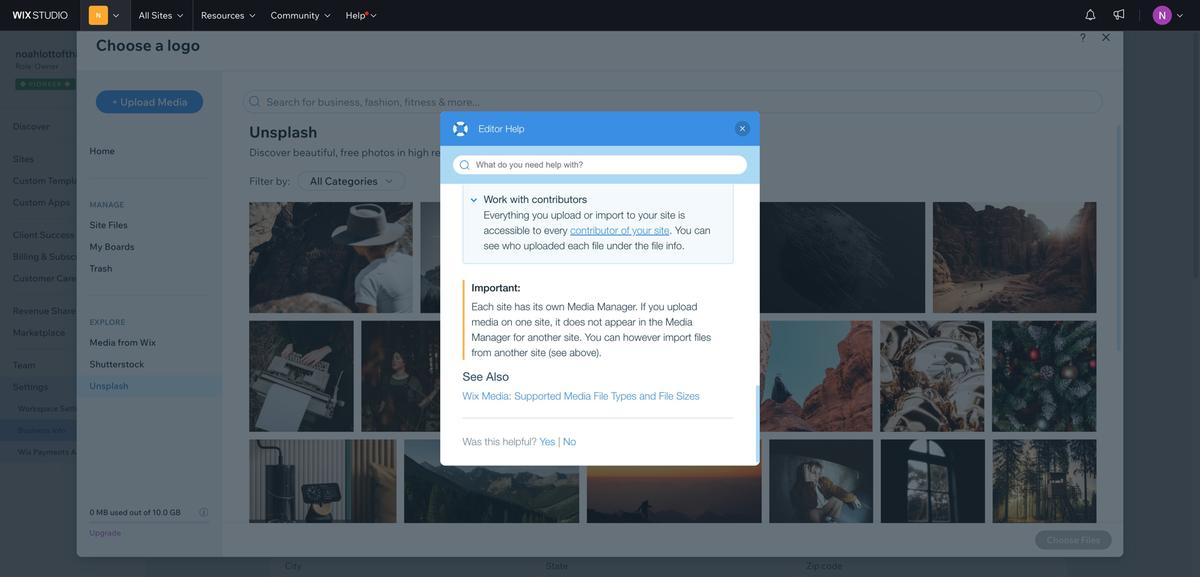 Task type: vqa. For each thing, say whether or not it's contained in the screenshot.
"Project" within the ADD PROJECT 'button'
no



Task type: describe. For each thing, give the bounding box(es) containing it.
business info
[[18, 426, 66, 436]]

upload image
[[834, 229, 901, 242]]

n button
[[81, 0, 130, 31]]

1 ◆ from the left
[[20, 80, 27, 88]]

and for details
[[337, 115, 357, 130]]

business for business and site details
[[285, 115, 334, 130]]

care
[[56, 273, 76, 284]]

report a map error
[[995, 539, 1048, 546]]

this
[[364, 74, 381, 87]]

revenue
[[13, 305, 49, 317]]

upload
[[834, 229, 869, 242]]

customer
[[13, 273, 54, 284]]

use
[[461, 74, 478, 87]]

map region
[[806, 416, 1052, 547]]

clients inside location let clients know where your business is based.
[[300, 374, 328, 385]]

workspace
[[18, 404, 58, 414]]

custom for custom templates
[[13, 175, 46, 186]]

url
[[349, 222, 370, 235]]

all sites
[[139, 10, 172, 21]]

state
[[546, 561, 568, 572]]

business and site details
[[285, 115, 420, 130]]

business for business name
[[285, 159, 327, 172]]

e.g., www.url.com/example field
[[289, 242, 656, 263]]

a
[[1015, 539, 1019, 546]]

wix
[[18, 448, 32, 457]]

marketplace link
[[0, 322, 146, 344]]

location for let
[[285, 360, 324, 372]]

n
[[96, 11, 101, 19]]

contact inside the business info your clients will see this information and use it to contact you.
[[501, 74, 538, 87]]

and inside the business info your clients will see this information and use it to contact you.
[[441, 74, 459, 87]]

share
[[51, 305, 76, 317]]

info for business info
[[52, 426, 66, 436]]

business info link
[[0, 420, 146, 442]]

where
[[354, 374, 380, 385]]

settings button
[[0, 376, 146, 398]]

business
[[402, 374, 439, 385]]

e.g., Apartment 11 field
[[289, 524, 787, 546]]

wix payments accounts
[[18, 448, 105, 457]]

upload image button
[[818, 224, 917, 247]]

zip code
[[806, 561, 842, 572]]

sidebar element
[[0, 31, 146, 578]]

help button
[[338, 0, 384, 31]]

information
[[384, 74, 439, 87]]

accounts
[[71, 448, 105, 457]]

business info your clients will see this information and use it to contact you.
[[270, 50, 560, 87]]

customer care tickets
[[13, 273, 109, 284]]

business site url
[[285, 222, 370, 235]]

apps
[[48, 197, 70, 208]]

is
[[441, 374, 448, 385]]

marketplace
[[13, 327, 65, 338]]

1 horizontal spatial site
[[360, 115, 380, 130]]

pioneer
[[29, 80, 62, 88]]

Search for your business address field
[[305, 417, 787, 439]]

clients inside the business info your clients will see this information and use it to contact you.
[[293, 74, 325, 87]]

to
[[489, 74, 499, 87]]

you.
[[540, 74, 560, 87]]

help
[[346, 10, 365, 21]]

revenue share
[[13, 305, 76, 317]]

revenue share link
[[0, 300, 146, 322]]

discover link
[[0, 116, 146, 137]]

see
[[345, 74, 362, 87]]

Type your business name field
[[289, 179, 656, 201]]

custom templates
[[13, 175, 92, 186]]

wix payments accounts link
[[0, 442, 146, 463]]

apartment,
[[285, 508, 333, 520]]



Task type: locate. For each thing, give the bounding box(es) containing it.
1 vertical spatial contact
[[359, 313, 401, 327]]

country
[[285, 455, 319, 466]]

business up the business name
[[285, 115, 334, 130]]

0 vertical spatial site
[[360, 115, 380, 130]]

report
[[995, 539, 1014, 546]]

resources
[[201, 10, 244, 21]]

contact
[[501, 74, 538, 87], [359, 313, 401, 327]]

name
[[330, 159, 356, 172]]

1 horizontal spatial sites
[[151, 10, 172, 21]]

settings inside popup button
[[13, 382, 48, 393]]

custom apps
[[13, 197, 70, 208]]

1 custom from the top
[[13, 175, 46, 186]]

code
[[822, 561, 842, 572]]

info up wix payments accounts
[[52, 426, 66, 436]]

your
[[270, 74, 291, 87]]

team link
[[0, 355, 146, 376]]

1 vertical spatial sites
[[13, 153, 34, 165]]

apartment, suite, etc.
[[285, 508, 374, 520]]

1 vertical spatial custom
[[13, 197, 46, 208]]

discover
[[13, 121, 50, 132]]

let
[[285, 374, 298, 385]]

workspace settings
[[18, 404, 90, 414]]

custom left 'apps'
[[13, 197, 46, 208]]

0 vertical spatial clients
[[293, 74, 325, 87]]

info inside the business info your clients will see this information and use it to contact you.
[[350, 50, 384, 73]]

0 vertical spatial and
[[441, 74, 459, 87]]

clients left will
[[293, 74, 325, 87]]

business for business site url
[[285, 222, 327, 235]]

community
[[271, 10, 320, 21]]

clients right let at the bottom of page
[[300, 374, 328, 385]]

suite,
[[335, 508, 357, 520]]

site left url
[[330, 222, 347, 235]]

0 vertical spatial info
[[350, 50, 384, 73]]

0 vertical spatial contact
[[501, 74, 538, 87]]

business for business info your clients will see this information and use it to contact you.
[[270, 50, 346, 73]]

based.
[[450, 374, 478, 385]]

owner
[[34, 61, 58, 71]]

business inside the business info your clients will see this information and use it to contact you.
[[270, 50, 346, 73]]

will
[[327, 74, 343, 87]]

0 horizontal spatial site
[[330, 222, 347, 235]]

details
[[383, 115, 420, 130]]

2 ◆ from the left
[[64, 80, 71, 88]]

business name
[[285, 159, 356, 172]]

1 vertical spatial and
[[337, 115, 357, 130]]

business inside the sidebar element
[[18, 426, 50, 436]]

None field
[[289, 471, 773, 492]]

location and contact info
[[285, 313, 425, 327]]

settings down team
[[13, 382, 48, 393]]

location inside location let clients know where your business is based.
[[285, 360, 324, 372]]

location let clients know where your business is based.
[[285, 360, 478, 385]]

customer care tickets link
[[0, 268, 146, 289]]

error
[[1035, 539, 1048, 546]]

business down workspace
[[18, 426, 50, 436]]

1 vertical spatial info
[[52, 426, 66, 436]]

0 horizontal spatial settings
[[13, 382, 48, 393]]

settings down settings popup button
[[60, 404, 90, 414]]

site left the "details"
[[360, 115, 380, 130]]

1 horizontal spatial contact
[[501, 74, 538, 87]]

and
[[441, 74, 459, 87], [337, 115, 357, 130], [336, 313, 356, 327]]

0 horizontal spatial contact
[[359, 313, 401, 327]]

know
[[330, 374, 352, 385]]

sites
[[151, 10, 172, 21], [13, 153, 34, 165]]

custom
[[13, 175, 46, 186], [13, 197, 46, 208]]

templates
[[48, 175, 92, 186]]

info inside the sidebar element
[[52, 426, 66, 436]]

clients
[[293, 74, 325, 87], [300, 374, 328, 385]]

custom templates link
[[0, 170, 146, 192]]

etc.
[[359, 508, 374, 520]]

info
[[350, 50, 384, 73], [52, 426, 66, 436]]

business left url
[[285, 222, 327, 235]]

and left 'use'
[[441, 74, 459, 87]]

2 vertical spatial and
[[336, 313, 356, 327]]

address
[[285, 401, 320, 412]]

0 vertical spatial location
[[285, 313, 333, 327]]

0 vertical spatial custom
[[13, 175, 46, 186]]

settings
[[13, 382, 48, 393], [60, 404, 90, 414]]

custom up custom apps
[[13, 175, 46, 186]]

business up will
[[270, 50, 346, 73]]

sites inside the sidebar element
[[13, 153, 34, 165]]

custom apps link
[[0, 192, 146, 213]]

1 vertical spatial clients
[[300, 374, 328, 385]]

and for info
[[336, 313, 356, 327]]

0 vertical spatial settings
[[13, 382, 48, 393]]

◆
[[20, 80, 27, 88], [64, 80, 71, 88]]

◆ pioneer ◆
[[20, 80, 71, 88]]

sites down discover
[[13, 153, 34, 165]]

info for business info your clients will see this information and use it to contact you.
[[350, 50, 384, 73]]

info up "this"
[[350, 50, 384, 73]]

and up know at the bottom of page
[[336, 313, 356, 327]]

contact left info in the bottom left of the page
[[359, 313, 401, 327]]

noahlottofthings
[[15, 47, 95, 60]]

info
[[403, 313, 425, 327]]

map
[[1020, 539, 1033, 546]]

zip
[[806, 561, 820, 572]]

2 location from the top
[[285, 360, 324, 372]]

◆ right pioneer
[[64, 80, 71, 88]]

2 custom from the top
[[13, 197, 46, 208]]

1 horizontal spatial info
[[350, 50, 384, 73]]

all
[[139, 10, 149, 21]]

location for and
[[285, 313, 333, 327]]

team
[[13, 360, 36, 371]]

it
[[481, 74, 487, 87]]

1 location from the top
[[285, 313, 333, 327]]

and down see
[[337, 115, 357, 130]]

1 horizontal spatial ◆
[[64, 80, 71, 88]]

report a map error link
[[995, 539, 1048, 546]]

role:
[[15, 61, 33, 71]]

location
[[285, 313, 333, 327], [285, 360, 324, 372]]

your
[[382, 374, 400, 385]]

business for business info
[[18, 426, 50, 436]]

city
[[285, 561, 302, 572]]

tickets
[[78, 273, 109, 284]]

1 vertical spatial settings
[[60, 404, 90, 414]]

image
[[871, 229, 901, 242]]

workspace settings link
[[0, 398, 146, 420]]

0 vertical spatial sites
[[151, 10, 172, 21]]

1 vertical spatial location
[[285, 360, 324, 372]]

sites right all
[[151, 10, 172, 21]]

◆ down role:
[[20, 80, 27, 88]]

payments
[[33, 448, 69, 457]]

0 horizontal spatial sites
[[13, 153, 34, 165]]

contact right to
[[501, 74, 538, 87]]

business left the name
[[285, 159, 327, 172]]

1 horizontal spatial settings
[[60, 404, 90, 414]]

1 vertical spatial site
[[330, 222, 347, 235]]

site
[[360, 115, 380, 130], [330, 222, 347, 235]]

0 horizontal spatial ◆
[[20, 80, 27, 88]]

noahlottofthings role: owner
[[15, 47, 95, 71]]

0 horizontal spatial info
[[52, 426, 66, 436]]

business
[[270, 50, 346, 73], [285, 115, 334, 130], [285, 159, 327, 172], [285, 222, 327, 235], [18, 426, 50, 436]]

sites link
[[0, 148, 146, 170]]

custom for custom apps
[[13, 197, 46, 208]]



